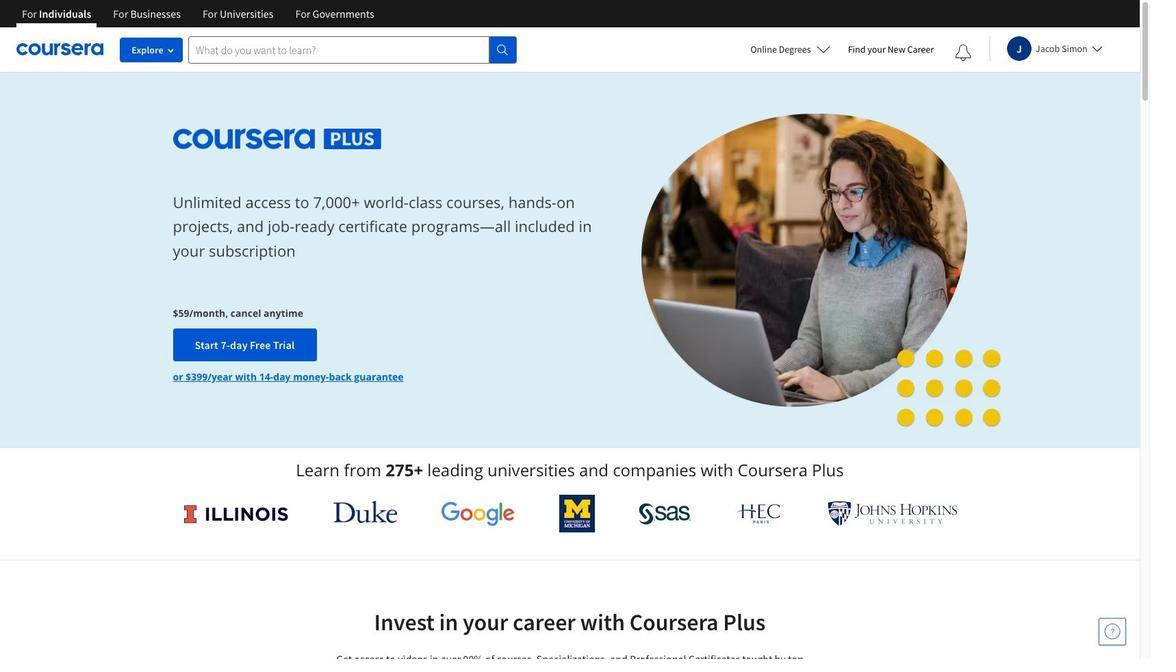 Task type: locate. For each thing, give the bounding box(es) containing it.
duke university image
[[334, 501, 397, 523]]

banner navigation
[[11, 0, 385, 38]]

sas image
[[639, 503, 691, 525]]

johns hopkins university image
[[828, 501, 958, 527]]

coursera plus image
[[173, 129, 381, 149]]

google image
[[441, 501, 515, 527]]

None search field
[[188, 36, 517, 63]]

university of illinois at urbana-champaign image
[[183, 503, 289, 525]]

university of michigan image
[[559, 495, 595, 533]]



Task type: describe. For each thing, give the bounding box(es) containing it.
hec paris image
[[735, 500, 783, 528]]

coursera image
[[16, 39, 103, 60]]

What do you want to learn? text field
[[188, 36, 490, 63]]

help center image
[[1105, 624, 1121, 640]]



Task type: vqa. For each thing, say whether or not it's contained in the screenshot.
search field
yes



